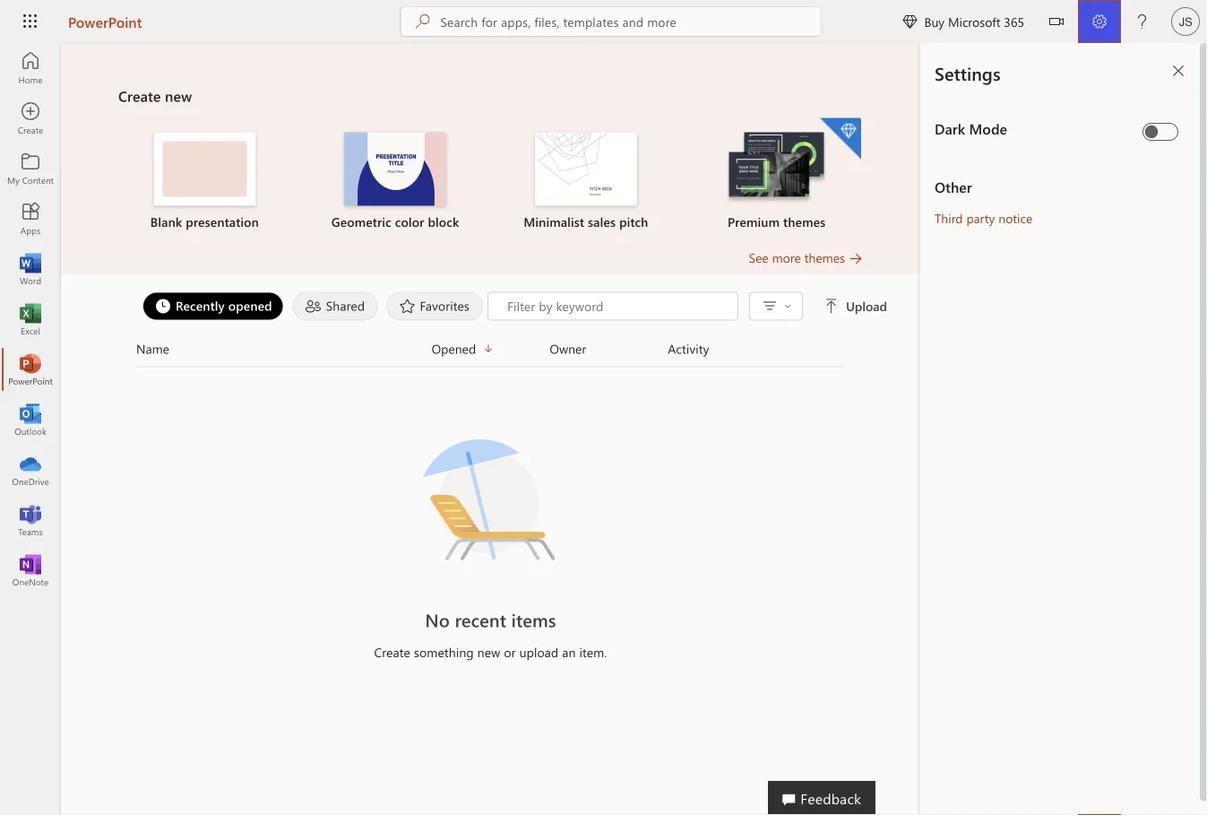 Task type: vqa. For each thing, say whether or not it's contained in the screenshot.
something
yes



Task type: describe. For each thing, give the bounding box(es) containing it.
my content image
[[22, 160, 39, 178]]

upload
[[520, 644, 559, 660]]

microsoft
[[949, 13, 1001, 30]]

premium
[[728, 213, 780, 230]]

js
[[1179, 14, 1193, 28]]

365
[[1005, 13, 1025, 30]]

geometric color block
[[332, 213, 459, 230]]

minimalist sales pitch element
[[502, 132, 671, 231]]

row containing name
[[136, 338, 846, 367]]

activity
[[668, 340, 710, 357]]

third party notice link
[[935, 209, 1033, 226]]

minimalist
[[524, 213, 585, 230]]

notice
[[999, 209, 1033, 226]]

or
[[504, 644, 516, 660]]

 buy microsoft 365
[[903, 13, 1025, 30]]

dark
[[935, 118, 966, 138]]

geometric color block element
[[311, 132, 480, 231]]

recently opened tab
[[138, 292, 288, 321]]

shared tab
[[288, 292, 382, 321]]

outlook image
[[22, 411, 39, 429]]

upload status
[[488, 292, 891, 321]]

dark mode
[[935, 118, 1008, 138]]

other element
[[935, 177, 1186, 196]]

themes inside button
[[805, 249, 846, 266]]

recently
[[176, 297, 225, 314]]

geometric
[[332, 213, 392, 230]]

create for create new
[[118, 86, 161, 105]]

no recent items
[[425, 608, 556, 632]]

shared
[[326, 297, 365, 314]]

opened
[[228, 297, 272, 314]]

 button
[[1036, 0, 1079, 46]]

shared element
[[293, 292, 378, 321]]

color
[[395, 213, 425, 230]]

1 settings region from the left
[[867, 43, 1208, 815]]

0 vertical spatial new
[[165, 86, 192, 105]]

no recent items status
[[314, 607, 668, 633]]

Search box. Suggestions appear as you type. search field
[[441, 7, 821, 36]]

no
[[425, 608, 450, 632]]

js button
[[1165, 0, 1208, 43]]

powerpoint banner
[[0, 0, 1208, 46]]

block
[[428, 213, 459, 230]]

blank
[[150, 213, 182, 230]]

pitch
[[620, 213, 649, 230]]

teams image
[[22, 511, 39, 529]]

favorites element
[[387, 292, 483, 321]]


[[903, 14, 918, 29]]

owner
[[550, 340, 587, 357]]

see more themes
[[749, 249, 846, 266]]


[[825, 299, 839, 313]]

 button
[[756, 294, 797, 319]]

create something new or upload an item. status
[[314, 643, 668, 661]]

onedrive image
[[22, 461, 39, 479]]

2 settings region from the left
[[921, 43, 1208, 815]]

something
[[414, 644, 474, 660]]

owner button
[[550, 338, 668, 359]]

more
[[773, 249, 801, 266]]

blank presentation
[[150, 213, 259, 230]]

blank presentation element
[[120, 132, 289, 231]]

presentation
[[186, 213, 259, 230]]

recent
[[455, 608, 507, 632]]



Task type: locate. For each thing, give the bounding box(es) containing it.
create for create something new or upload an item.
[[374, 644, 411, 660]]

activity, column 4 of 4 column header
[[668, 338, 846, 359]]

navigation
[[0, 43, 61, 595]]

minimalist sales pitch image
[[535, 132, 637, 206]]

 upload
[[825, 298, 888, 314]]

word image
[[22, 260, 39, 278]]

premium themes image
[[726, 132, 828, 204]]

opened
[[432, 340, 476, 357]]

settings
[[935, 61, 1001, 85]]

create something new or upload an item.
[[374, 644, 607, 660]]

row
[[136, 338, 846, 367]]

party
[[967, 209, 996, 226]]

new inside create something new or upload an item. status
[[478, 644, 501, 660]]

powerpoint
[[68, 12, 142, 31]]

third
[[935, 209, 964, 226]]

an
[[562, 644, 576, 660]]

recently opened
[[176, 297, 272, 314]]

opened button
[[432, 338, 550, 359]]

name button
[[136, 338, 432, 359]]

themes
[[784, 213, 826, 230], [805, 249, 846, 266]]

buy
[[925, 13, 945, 30]]

feedback button
[[769, 781, 876, 815]]

upload
[[846, 298, 888, 314]]

geometric color block image
[[344, 132, 447, 206]]

None search field
[[401, 7, 821, 36]]

0 vertical spatial themes
[[784, 213, 826, 230]]

Filter by keyword text field
[[506, 297, 729, 315]]

settings region
[[867, 43, 1208, 815], [921, 43, 1208, 815]]

premium themes element
[[692, 118, 862, 231]]

0 horizontal spatial new
[[165, 86, 192, 105]]

recently opened element
[[143, 292, 284, 321]]

tab list containing recently opened
[[138, 292, 488, 321]]

mode
[[970, 118, 1008, 138]]

excel image
[[22, 310, 39, 328]]

items
[[512, 608, 556, 632]]

create inside create something new or upload an item. status
[[374, 644, 411, 660]]

see
[[749, 249, 769, 266]]

1 vertical spatial new
[[478, 644, 501, 660]]

minimalist sales pitch
[[524, 213, 649, 230]]

themes up see more themes button on the right top of the page
[[784, 213, 826, 230]]

home image
[[22, 59, 39, 77]]

third party notice
[[935, 209, 1033, 226]]

tab list
[[138, 292, 488, 321]]


[[785, 303, 792, 310]]

1 horizontal spatial new
[[478, 644, 501, 660]]

create down powerpoint
[[118, 86, 161, 105]]

other
[[935, 177, 973, 196]]

favorites
[[420, 297, 470, 314]]

favorites tab
[[382, 292, 488, 321]]

create new
[[118, 86, 192, 105]]

new
[[165, 86, 192, 105], [478, 644, 501, 660]]

premium templates diamond image
[[820, 118, 862, 159]]

name
[[136, 340, 169, 357]]

onenote image
[[22, 561, 39, 579]]

1 vertical spatial themes
[[805, 249, 846, 266]]

1 vertical spatial create
[[374, 644, 411, 660]]

see more themes button
[[749, 249, 863, 267]]

create left something
[[374, 644, 411, 660]]

feedback
[[801, 788, 862, 807]]

create
[[118, 86, 161, 105], [374, 644, 411, 660]]

0 horizontal spatial create
[[118, 86, 161, 105]]

dark mode element
[[935, 118, 1136, 138]]

themes right more
[[805, 249, 846, 266]]

sales
[[588, 213, 616, 230]]

create image
[[22, 109, 39, 127]]

premium themes
[[728, 213, 826, 230]]


[[1050, 14, 1064, 29]]

powerpoint image
[[22, 360, 39, 378]]

0 vertical spatial create
[[118, 86, 161, 105]]

1 horizontal spatial create
[[374, 644, 411, 660]]

item.
[[580, 644, 607, 660]]

apps image
[[22, 210, 39, 228]]

empty state icon image
[[410, 417, 572, 579]]



